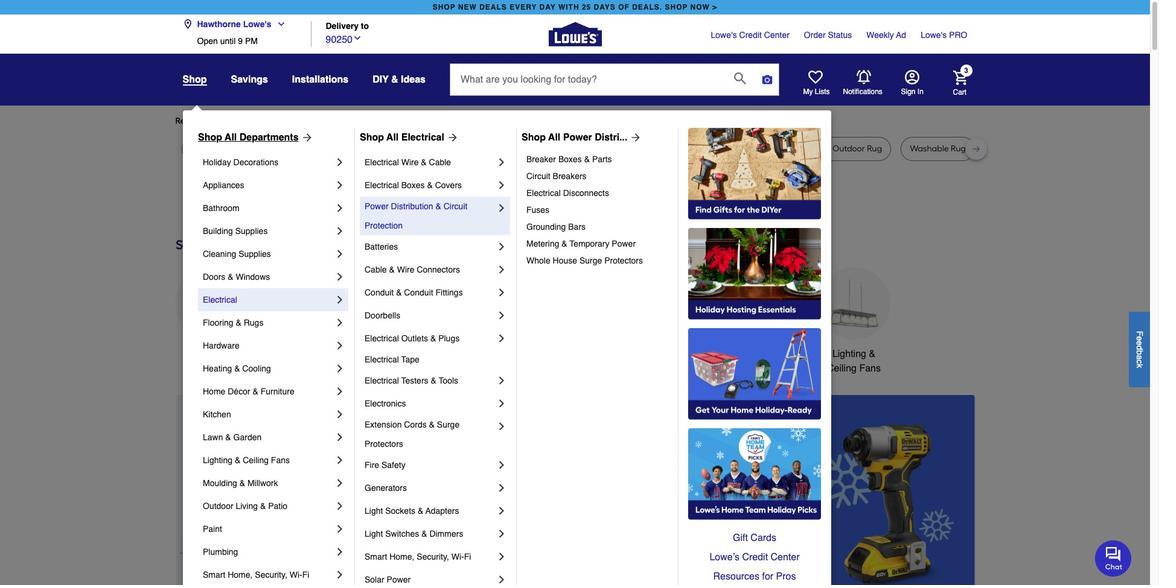 Task type: describe. For each thing, give the bounding box(es) containing it.
smart for chevron right image for left smart home, security, wi-fi link
[[203, 571, 225, 580]]

chevron right image for 'solar power' link
[[496, 574, 508, 586]]

all for departments
[[225, 132, 237, 143]]

power inside "power distribution & circuit protection"
[[365, 202, 389, 211]]

indoor
[[806, 144, 831, 154]]

arrow right image
[[299, 132, 313, 144]]

2 e from the top
[[1135, 341, 1145, 346]]

millwork
[[248, 479, 278, 488]]

gift cards
[[733, 533, 776, 544]]

shop all electrical
[[360, 132, 444, 143]]

fans inside button
[[859, 363, 881, 374]]

0 horizontal spatial security,
[[255, 571, 287, 580]]

1 horizontal spatial protectors
[[605, 256, 643, 266]]

1 horizontal spatial security,
[[417, 552, 449, 562]]

chevron right image for power distribution & circuit protection "link"
[[496, 202, 508, 214]]

0 horizontal spatial lighting
[[203, 456, 232, 466]]

supplies for cleaning supplies
[[239, 249, 271, 259]]

and for allen and roth area rug
[[500, 144, 516, 154]]

desk
[[433, 144, 452, 154]]

boxes for electrical
[[401, 181, 425, 190]]

chevron down image inside hawthorne lowe's button
[[271, 19, 286, 29]]

generators link
[[365, 477, 496, 500]]

chevron right image for building supplies link
[[334, 225, 346, 237]]

building supplies link
[[203, 220, 334, 243]]

covers
[[435, 181, 462, 190]]

lowe's
[[710, 552, 740, 563]]

lowe's home improvement lists image
[[808, 70, 823, 85]]

fuses link
[[527, 202, 670, 219]]

washable for washable area rug
[[702, 144, 741, 154]]

2 rug from the left
[[249, 144, 264, 154]]

smart for chevron right image associated with the rightmost smart home, security, wi-fi link
[[365, 552, 387, 562]]

breaker boxes & parts link
[[527, 151, 670, 168]]

chevron right image for conduit & conduit fittings
[[496, 287, 508, 299]]

bathroom link
[[203, 197, 334, 220]]

chevron right image for electrical testers & tools link
[[496, 375, 508, 387]]

chat invite button image
[[1095, 540, 1132, 577]]

electronics
[[365, 399, 406, 409]]

moulding & millwork link
[[203, 472, 334, 495]]

solar power link
[[365, 569, 496, 586]]

lowe's for lowe's credit center
[[711, 30, 737, 40]]

all for electrical
[[387, 132, 399, 143]]

sockets
[[385, 507, 415, 516]]

grounding
[[527, 222, 566, 232]]

grounding bars link
[[527, 219, 670, 235]]

smart home button
[[726, 267, 799, 362]]

lighting & ceiling fans link
[[203, 449, 334, 472]]

electrical tape link
[[365, 350, 508, 370]]

outlets
[[401, 334, 428, 344]]

chevron right image for holiday decorations
[[334, 156, 346, 168]]

electrical for electrical wire & cable
[[365, 158, 399, 167]]

rug 5x8
[[191, 144, 221, 154]]

chevron right image for bathroom
[[334, 202, 346, 214]]

light sockets & adapters
[[365, 507, 459, 516]]

fire
[[365, 461, 379, 470]]

kitchen for kitchen faucets
[[452, 349, 485, 360]]

chevron right image for fire safety
[[496, 459, 508, 472]]

paint link
[[203, 518, 334, 541]]

0 vertical spatial wire
[[401, 158, 419, 167]]

my lists
[[803, 88, 830, 96]]

gift
[[733, 533, 748, 544]]

temporary
[[570, 239, 610, 249]]

2 conduit from the left
[[404, 288, 433, 298]]

flooring
[[203, 318, 233, 328]]

smart home, security, wi-fi for the rightmost smart home, security, wi-fi link
[[365, 552, 471, 562]]

appliances button
[[175, 267, 248, 362]]

decorations for christmas
[[369, 363, 421, 374]]

living
[[236, 502, 258, 511]]

power distribution & circuit protection
[[365, 202, 470, 231]]

f e e d b a c k
[[1135, 331, 1145, 368]]

chevron right image for electrical boxes & covers
[[496, 179, 508, 191]]

tools
[[439, 376, 458, 386]]

power down grounding bars link
[[612, 239, 636, 249]]

diy
[[373, 74, 389, 85]]

chevron right image for extension cords & surge protectors link
[[496, 421, 508, 433]]

extension
[[365, 420, 402, 430]]

supplies for building supplies
[[235, 226, 268, 236]]

1 horizontal spatial smart home, security, wi-fi link
[[365, 546, 496, 569]]

chevron right image for moulding & millwork 'link'
[[334, 478, 346, 490]]

holiday decorations
[[203, 158, 279, 167]]

lowe's home improvement account image
[[905, 70, 919, 85]]

light for light switches & dimmers
[[365, 530, 383, 539]]

1 vertical spatial wire
[[397, 265, 414, 275]]

light for light sockets & adapters
[[365, 507, 383, 516]]

4 rug from the left
[[329, 144, 344, 154]]

windows
[[236, 272, 270, 282]]

electrical testers & tools link
[[365, 370, 496, 392]]

location image
[[183, 19, 192, 29]]

sign
[[901, 88, 916, 96]]

pro
[[949, 30, 968, 40]]

weekly ad link
[[867, 29, 906, 41]]

1 shop from the left
[[433, 3, 456, 11]]

chevron right image for paint link
[[334, 523, 346, 536]]

outdoor living & patio
[[203, 502, 287, 511]]

installations button
[[292, 69, 349, 91]]

center for lowe's credit center
[[771, 552, 800, 563]]

lowe's wishes you and your family a happy hanukkah. image
[[175, 193, 975, 223]]

electrical tape
[[365, 355, 420, 365]]

1 e from the top
[[1135, 336, 1145, 341]]

2 horizontal spatial for
[[762, 572, 774, 583]]

lowe's credit center
[[710, 552, 800, 563]]

chevron right image for lawn & garden link
[[334, 432, 346, 444]]

holiday decorations link
[[203, 151, 334, 174]]

bars
[[568, 222, 586, 232]]

d
[[1135, 346, 1145, 350]]

roth for rug
[[639, 144, 657, 154]]

electrical for electrical testers & tools
[[365, 376, 399, 386]]

lowe's home improvement cart image
[[953, 70, 968, 85]]

0 horizontal spatial smart home, security, wi-fi link
[[203, 564, 334, 586]]

& inside "power distribution & circuit protection"
[[436, 202, 441, 211]]

pros
[[776, 572, 796, 583]]

center for lowe's credit center
[[764, 30, 790, 40]]

Search Query text field
[[450, 64, 725, 95]]

safety
[[382, 461, 406, 470]]

cleaning
[[203, 249, 236, 259]]

lighting & ceiling fans inside button
[[827, 349, 881, 374]]

generators
[[365, 484, 407, 493]]

cart
[[953, 88, 967, 96]]

allen and roth area rug
[[480, 144, 573, 154]]

chevron right image for cable & wire connectors
[[496, 264, 508, 276]]

power distribution & circuit protection link
[[365, 197, 496, 235]]

cleaning supplies link
[[203, 243, 334, 266]]

in
[[918, 88, 924, 96]]

deals.
[[632, 3, 662, 11]]

chevron right image for light switches & dimmers link
[[496, 528, 508, 540]]

doors & windows link
[[203, 266, 334, 289]]

b
[[1135, 350, 1145, 355]]

home inside button
[[764, 349, 789, 360]]

departments
[[240, 132, 299, 143]]

circuit inside "power distribution & circuit protection"
[[444, 202, 468, 211]]

wi- for the rightmost smart home, security, wi-fi link
[[451, 552, 464, 562]]

credit for lowe's
[[742, 552, 768, 563]]

more suggestions for you
[[309, 116, 407, 126]]

shop for shop all electrical
[[360, 132, 384, 143]]

lowe's for lowe's pro
[[921, 30, 947, 40]]

whole
[[527, 256, 550, 266]]

building
[[203, 226, 233, 236]]

find gifts for the diyer. image
[[688, 128, 821, 220]]

electrical disconnects link
[[527, 185, 670, 202]]

extension cords & surge protectors link
[[365, 415, 496, 454]]

allen for allen and roth rug
[[601, 144, 620, 154]]

area rug
[[309, 144, 344, 154]]

smart home, security, wi-fi for left smart home, security, wi-fi link
[[203, 571, 309, 580]]

for for searches
[[273, 116, 283, 126]]

electrical outlets & plugs
[[365, 334, 460, 344]]

every
[[510, 3, 537, 11]]

chevron down image inside 90250 button
[[353, 33, 362, 43]]

washable area rug
[[702, 144, 778, 154]]

0 vertical spatial cable
[[429, 158, 451, 167]]

power down 'recommended searches for you' heading on the top of page
[[563, 132, 592, 143]]

chevron right image for cleaning supplies
[[334, 248, 346, 260]]

metering
[[527, 239, 559, 249]]

holiday
[[203, 158, 231, 167]]

lowe's home team holiday picks. image
[[688, 429, 821, 520]]

lowe's inside hawthorne lowe's button
[[243, 19, 271, 29]]

installations
[[292, 74, 349, 85]]

shop for shop all power distri...
[[522, 132, 546, 143]]

ceiling inside lighting & ceiling fans
[[827, 363, 857, 374]]

weekly
[[867, 30, 894, 40]]

now
[[691, 3, 710, 11]]

hawthorne lowe's
[[197, 19, 271, 29]]

1 rug from the left
[[191, 144, 206, 154]]

rug rug
[[249, 144, 281, 154]]

cable & wire connectors
[[365, 265, 460, 275]]

circuit breakers
[[527, 171, 587, 181]]

chevron right image for appliances
[[334, 179, 346, 191]]

light switches & dimmers
[[365, 530, 463, 539]]

0 vertical spatial circuit
[[527, 171, 550, 181]]

conduit & conduit fittings
[[365, 288, 463, 298]]

home, for left smart home, security, wi-fi link
[[228, 571, 253, 580]]

boxes for breaker
[[558, 155, 582, 164]]

chevron right image for doors & windows link
[[334, 271, 346, 283]]

whole house surge protectors
[[527, 256, 643, 266]]

1 vertical spatial ceiling
[[243, 456, 269, 466]]

kitchen link
[[203, 403, 334, 426]]



Task type: locate. For each thing, give the bounding box(es) containing it.
decorations down christmas
[[369, 363, 421, 374]]

electrical up the fuses at the left of page
[[527, 188, 561, 198]]

0 vertical spatial security,
[[417, 552, 449, 562]]

outdoor
[[833, 144, 865, 154]]

1 you from the left
[[285, 116, 299, 126]]

lawn & garden link
[[203, 426, 334, 449]]

2 all from the left
[[387, 132, 399, 143]]

fi down plumbing link
[[302, 571, 309, 580]]

0 vertical spatial chevron down image
[[271, 19, 286, 29]]

you up arrow right image
[[285, 116, 299, 126]]

0 horizontal spatial kitchen
[[203, 410, 231, 420]]

0 horizontal spatial allen
[[480, 144, 498, 154]]

outdoor living & patio link
[[203, 495, 334, 518]]

wire up conduit & conduit fittings
[[397, 265, 414, 275]]

1 vertical spatial protectors
[[365, 440, 403, 449]]

0 horizontal spatial smart
[[203, 571, 225, 580]]

chevron right image for electrical link
[[334, 294, 346, 306]]

you inside more suggestions for you link
[[393, 116, 407, 126]]

open
[[197, 36, 218, 46]]

order status link
[[804, 29, 852, 41]]

1 and from the left
[[500, 144, 516, 154]]

home, down plumbing
[[228, 571, 253, 580]]

gift cards link
[[688, 529, 821, 548]]

center
[[764, 30, 790, 40], [771, 552, 800, 563]]

chevron right image
[[496, 156, 508, 168], [496, 202, 508, 214], [334, 225, 346, 237], [334, 271, 346, 283], [334, 294, 346, 306], [496, 333, 508, 345], [334, 340, 346, 352], [334, 363, 346, 375], [496, 375, 508, 387], [496, 398, 508, 410], [496, 421, 508, 433], [334, 432, 346, 444], [334, 478, 346, 490], [496, 482, 508, 495], [334, 501, 346, 513], [496, 505, 508, 517], [334, 523, 346, 536], [496, 528, 508, 540], [496, 551, 508, 563], [334, 569, 346, 581], [496, 574, 508, 586]]

electrical up desk
[[401, 132, 444, 143]]

lowe's credit center
[[711, 30, 790, 40]]

home
[[764, 349, 789, 360], [203, 387, 225, 397]]

lowe's home improvement notification center image
[[856, 70, 871, 84]]

fire safety
[[365, 461, 406, 470]]

lowe's inside lowe's pro link
[[921, 30, 947, 40]]

wi- down "dimmers"
[[451, 552, 464, 562]]

electrical left tape
[[365, 355, 399, 365]]

credit up search image
[[739, 30, 762, 40]]

parts
[[592, 155, 612, 164]]

washable for washable rug
[[910, 144, 949, 154]]

cards
[[751, 533, 776, 544]]

lowe's left pro
[[921, 30, 947, 40]]

for up shop all electrical
[[380, 116, 391, 126]]

shop all power distri...
[[522, 132, 628, 143]]

0 vertical spatial appliances
[[203, 181, 244, 190]]

supplies inside building supplies link
[[235, 226, 268, 236]]

1 horizontal spatial smart
[[365, 552, 387, 562]]

indoor outdoor rug
[[806, 144, 882, 154]]

chevron right image for the electrical outlets & plugs link
[[496, 333, 508, 345]]

open until 9 pm
[[197, 36, 258, 46]]

e
[[1135, 336, 1145, 341], [1135, 341, 1145, 346]]

3 rug from the left
[[266, 144, 281, 154]]

1 vertical spatial boxes
[[401, 181, 425, 190]]

circuit down breaker
[[527, 171, 550, 181]]

1 horizontal spatial lighting
[[833, 349, 866, 360]]

e up the d
[[1135, 336, 1145, 341]]

0 horizontal spatial washable
[[702, 144, 741, 154]]

security, down plumbing link
[[255, 571, 287, 580]]

0 horizontal spatial shop
[[433, 3, 456, 11]]

shop
[[198, 132, 222, 143], [360, 132, 384, 143], [522, 132, 546, 143]]

you for more suggestions for you
[[393, 116, 407, 126]]

home, down switches
[[390, 552, 414, 562]]

and for allen and roth rug
[[622, 144, 637, 154]]

1 horizontal spatial allen
[[601, 144, 620, 154]]

boxes up 'distribution'
[[401, 181, 425, 190]]

0 horizontal spatial home,
[[228, 571, 253, 580]]

chevron right image for kitchen
[[334, 409, 346, 421]]

1 horizontal spatial chevron down image
[[353, 33, 362, 43]]

batteries link
[[365, 235, 496, 258]]

grounding bars
[[527, 222, 586, 232]]

all inside shop all departments link
[[225, 132, 237, 143]]

surge down temporary at the top of page
[[580, 256, 602, 266]]

2 allen from the left
[[601, 144, 620, 154]]

0 vertical spatial surge
[[580, 256, 602, 266]]

plumbing
[[203, 548, 238, 557]]

all for power
[[548, 132, 561, 143]]

1 vertical spatial home
[[203, 387, 225, 397]]

chevron right image for generators link at the bottom left of the page
[[496, 482, 508, 495]]

0 horizontal spatial conduit
[[365, 288, 394, 298]]

0 horizontal spatial all
[[225, 132, 237, 143]]

0 vertical spatial home
[[764, 349, 789, 360]]

0 horizontal spatial chevron down image
[[271, 19, 286, 29]]

1 horizontal spatial lighting & ceiling fans
[[827, 349, 881, 374]]

recommended searches for you heading
[[175, 115, 975, 127]]

1 vertical spatial chevron down image
[[353, 33, 362, 43]]

allen and roth rug
[[601, 144, 674, 154]]

surge down electronics link
[[437, 420, 460, 430]]

cable & wire connectors link
[[365, 258, 496, 281]]

0 horizontal spatial lighting & ceiling fans
[[203, 456, 290, 466]]

house
[[553, 256, 577, 266]]

smart home, security, wi-fi down plumbing link
[[203, 571, 309, 580]]

1 horizontal spatial kitchen
[[452, 349, 485, 360]]

k
[[1135, 364, 1145, 368]]

0 horizontal spatial shop
[[198, 132, 222, 143]]

electrical up flooring
[[203, 295, 237, 305]]

conduit up doorbells
[[365, 288, 394, 298]]

allen right desk
[[480, 144, 498, 154]]

heating & cooling link
[[203, 357, 334, 380]]

notifications
[[843, 87, 883, 96]]

1 horizontal spatial arrow right image
[[628, 132, 642, 144]]

camera image
[[761, 74, 773, 86]]

shop
[[183, 74, 207, 85]]

electrical boxes & covers link
[[365, 174, 496, 197]]

& inside "button"
[[391, 74, 398, 85]]

0 vertical spatial boxes
[[558, 155, 582, 164]]

7 rug from the left
[[763, 144, 778, 154]]

0 horizontal spatial surge
[[437, 420, 460, 430]]

furniture
[[261, 387, 294, 397]]

8 rug from the left
[[867, 144, 882, 154]]

1 all from the left
[[225, 132, 237, 143]]

0 horizontal spatial for
[[273, 116, 283, 126]]

1 shop from the left
[[198, 132, 222, 143]]

1 horizontal spatial you
[[393, 116, 407, 126]]

0 vertical spatial wi-
[[451, 552, 464, 562]]

supplies up windows in the top of the page
[[239, 249, 271, 259]]

& inside extension cords & surge protectors
[[429, 420, 435, 430]]

0 horizontal spatial lowe's
[[243, 19, 271, 29]]

credit inside 'link'
[[742, 552, 768, 563]]

2 light from the top
[[365, 530, 383, 539]]

decorations for holiday
[[233, 158, 279, 167]]

allen
[[480, 144, 498, 154], [601, 144, 620, 154]]

testers
[[401, 376, 428, 386]]

fi up 'solar power' link
[[464, 552, 471, 562]]

shop for shop all departments
[[198, 132, 222, 143]]

supplies up cleaning supplies on the left top
[[235, 226, 268, 236]]

kitchen up lawn
[[203, 410, 231, 420]]

roth up breaker
[[518, 144, 536, 154]]

all down recommended searches for you
[[225, 132, 237, 143]]

bathroom inside button
[[650, 349, 691, 360]]

1 vertical spatial appliances
[[188, 349, 235, 360]]

2 area from the left
[[538, 144, 556, 154]]

1 vertical spatial credit
[[742, 552, 768, 563]]

25 days of deals. don't miss deals every day. same-day delivery on in-stock orders placed by 2 p m. image
[[175, 395, 370, 586]]

1 allen from the left
[[480, 144, 498, 154]]

electrical wire & cable link
[[365, 151, 496, 174]]

1 vertical spatial center
[[771, 552, 800, 563]]

&
[[391, 74, 398, 85], [584, 155, 590, 164], [421, 158, 427, 167], [427, 181, 433, 190], [436, 202, 441, 211], [562, 239, 567, 249], [389, 265, 395, 275], [228, 272, 233, 282], [396, 288, 402, 298], [236, 318, 241, 328], [430, 334, 436, 344], [869, 349, 876, 360], [234, 364, 240, 374], [431, 376, 436, 386], [253, 387, 258, 397], [429, 420, 435, 430], [225, 433, 231, 443], [235, 456, 240, 466], [240, 479, 245, 488], [260, 502, 266, 511], [418, 507, 423, 516], [422, 530, 427, 539]]

arrow left image
[[400, 501, 412, 513]]

fi for chevron right image for left smart home, security, wi-fi link
[[302, 571, 309, 580]]

1 vertical spatial security,
[[255, 571, 287, 580]]

0 vertical spatial home,
[[390, 552, 414, 562]]

kitchen down plugs
[[452, 349, 485, 360]]

0 vertical spatial protectors
[[605, 256, 643, 266]]

lighting inside button
[[833, 349, 866, 360]]

chevron right image for left smart home, security, wi-fi link
[[334, 569, 346, 581]]

5x8
[[208, 144, 221, 154]]

light down generators
[[365, 507, 383, 516]]

0 vertical spatial smart home, security, wi-fi
[[365, 552, 471, 562]]

electrical up christmas
[[365, 334, 399, 344]]

0 vertical spatial kitchen
[[452, 349, 485, 360]]

6 rug from the left
[[659, 144, 674, 154]]

2 vertical spatial smart
[[203, 571, 225, 580]]

shop left the "new"
[[433, 3, 456, 11]]

protectors inside extension cords & surge protectors
[[365, 440, 403, 449]]

electrical up electronics
[[365, 376, 399, 386]]

lowe's home improvement logo image
[[549, 8, 602, 61]]

solar power
[[365, 575, 411, 585]]

1 light from the top
[[365, 507, 383, 516]]

electrical wire & cable
[[365, 158, 451, 167]]

0 horizontal spatial circuit
[[444, 202, 468, 211]]

chevron right image for electronics link
[[496, 398, 508, 410]]

savings button
[[231, 69, 268, 91]]

power up protection
[[365, 202, 389, 211]]

home, for the rightmost smart home, security, wi-fi link
[[390, 552, 414, 562]]

whole house surge protectors link
[[527, 252, 670, 269]]

1 horizontal spatial for
[[380, 116, 391, 126]]

resources
[[713, 572, 760, 583]]

9
[[238, 36, 243, 46]]

center left order
[[764, 30, 790, 40]]

security, up 'solar power' link
[[417, 552, 449, 562]]

shop up 5x8
[[198, 132, 222, 143]]

cable down batteries
[[365, 265, 387, 275]]

smart home, security, wi-fi link down light switches & dimmers
[[365, 546, 496, 569]]

smart inside button
[[735, 349, 761, 360]]

1 horizontal spatial roth
[[639, 144, 657, 154]]

roth
[[518, 144, 536, 154], [639, 144, 657, 154]]

1 area from the left
[[309, 144, 327, 154]]

0 horizontal spatial ceiling
[[243, 456, 269, 466]]

distri...
[[595, 132, 628, 143]]

all up the furniture at the left top
[[387, 132, 399, 143]]

0 vertical spatial fans
[[859, 363, 881, 374]]

electrical down the furniture at the left top
[[365, 158, 399, 167]]

1 conduit from the left
[[365, 288, 394, 298]]

allen down distri...
[[601, 144, 620, 154]]

electrical link
[[203, 289, 334, 312]]

allen for allen and roth area rug
[[480, 144, 498, 154]]

center inside 'link'
[[771, 552, 800, 563]]

0 vertical spatial credit
[[739, 30, 762, 40]]

wi- down plumbing link
[[290, 571, 302, 580]]

0 horizontal spatial boxes
[[401, 181, 425, 190]]

3 shop from the left
[[522, 132, 546, 143]]

2 washable from the left
[[910, 144, 949, 154]]

chevron right image for lighting & ceiling fans
[[334, 455, 346, 467]]

0 horizontal spatial decorations
[[233, 158, 279, 167]]

electrical down electrical wire & cable
[[365, 181, 399, 190]]

wire up electrical boxes & covers
[[401, 158, 419, 167]]

0 vertical spatial lighting & ceiling fans
[[827, 349, 881, 374]]

kitchen inside button
[[452, 349, 485, 360]]

decorations inside button
[[369, 363, 421, 374]]

hardware link
[[203, 335, 334, 357]]

lowe's pro link
[[921, 29, 968, 41]]

for left "pros"
[[762, 572, 774, 583]]

connectors
[[417, 265, 460, 275]]

1 vertical spatial smart
[[365, 552, 387, 562]]

3 area from the left
[[743, 144, 761, 154]]

appliances down the holiday
[[203, 181, 244, 190]]

1 washable from the left
[[702, 144, 741, 154]]

chevron right image for doorbells
[[496, 310, 508, 322]]

arrow right image for shop all power distri...
[[628, 132, 642, 144]]

1 vertical spatial fi
[[302, 571, 309, 580]]

lawn & garden
[[203, 433, 262, 443]]

electrical disconnects
[[527, 188, 609, 198]]

chevron right image for flooring & rugs
[[334, 317, 346, 329]]

wi- for left smart home, security, wi-fi link
[[290, 571, 302, 580]]

1 horizontal spatial boxes
[[558, 155, 582, 164]]

chevron right image for the rightmost smart home, security, wi-fi link
[[496, 551, 508, 563]]

1 horizontal spatial home
[[764, 349, 789, 360]]

shop button
[[183, 74, 207, 86]]

& inside button
[[869, 349, 876, 360]]

power right solar at the left of page
[[387, 575, 411, 585]]

rug
[[191, 144, 206, 154], [249, 144, 264, 154], [266, 144, 281, 154], [329, 144, 344, 154], [558, 144, 573, 154], [659, 144, 674, 154], [763, 144, 778, 154], [867, 144, 882, 154], [951, 144, 966, 154]]

all inside the shop all electrical link
[[387, 132, 399, 143]]

search image
[[734, 72, 746, 84]]

smart home
[[735, 349, 789, 360]]

0 horizontal spatial fans
[[271, 456, 290, 466]]

shop up allen and roth area rug
[[522, 132, 546, 143]]

doorbells
[[365, 311, 400, 321]]

chevron right image for heating & cooling link
[[334, 363, 346, 375]]

electrical outlets & plugs link
[[365, 327, 496, 350]]

lowe's pro
[[921, 30, 968, 40]]

chevron right image for "outdoor living & patio" link
[[334, 501, 346, 513]]

heating & cooling
[[203, 364, 271, 374]]

1 horizontal spatial washable
[[910, 144, 949, 154]]

arrow right image
[[444, 132, 459, 144], [628, 132, 642, 144], [953, 501, 965, 513]]

electrical for electrical boxes & covers
[[365, 181, 399, 190]]

None search field
[[450, 63, 779, 107]]

cable
[[429, 158, 451, 167], [365, 265, 387, 275]]

shop down more suggestions for you link
[[360, 132, 384, 143]]

0 vertical spatial ceiling
[[827, 363, 857, 374]]

0 horizontal spatial bathroom
[[203, 203, 240, 213]]

kitchen for kitchen
[[203, 410, 231, 420]]

surge inside extension cords & surge protectors
[[437, 420, 460, 430]]

you for recommended searches for you
[[285, 116, 299, 126]]

wi-
[[451, 552, 464, 562], [290, 571, 302, 580]]

up to 50 percent off select tools and accessories. image
[[390, 395, 975, 586]]

outdoor
[[203, 502, 233, 511]]

fi for chevron right image associated with the rightmost smart home, security, wi-fi link
[[464, 552, 471, 562]]

chevron right image for plumbing
[[334, 546, 346, 559]]

arrow right image for shop all electrical
[[444, 132, 459, 144]]

savings
[[231, 74, 268, 85]]

delivery
[[326, 21, 359, 31]]

1 horizontal spatial shop
[[360, 132, 384, 143]]

chevron right image for home décor & furniture
[[334, 386, 346, 398]]

fire safety link
[[365, 454, 496, 477]]

1 horizontal spatial ceiling
[[827, 363, 857, 374]]

2 horizontal spatial lowe's
[[921, 30, 947, 40]]

status
[[828, 30, 852, 40]]

roth for area
[[518, 144, 536, 154]]

electrical for electrical disconnects
[[527, 188, 561, 198]]

washable
[[702, 144, 741, 154], [910, 144, 949, 154]]

protectors down metering & temporary power link
[[605, 256, 643, 266]]

1 horizontal spatial fans
[[859, 363, 881, 374]]

chevron right image for hardware link at the bottom left
[[334, 340, 346, 352]]

doors & windows
[[203, 272, 270, 282]]

lawn
[[203, 433, 223, 443]]

order status
[[804, 30, 852, 40]]

0 horizontal spatial arrow right image
[[444, 132, 459, 144]]

1 vertical spatial home,
[[228, 571, 253, 580]]

surge
[[580, 256, 602, 266], [437, 420, 460, 430]]

2 roth from the left
[[639, 144, 657, 154]]

distribution
[[391, 202, 433, 211]]

1 horizontal spatial shop
[[665, 3, 688, 11]]

1 vertical spatial surge
[[437, 420, 460, 430]]

chevron right image for the light sockets & adapters link in the left bottom of the page
[[496, 505, 508, 517]]

electrical for electrical tape
[[365, 355, 399, 365]]

ideas
[[401, 74, 426, 85]]

get your home holiday-ready. image
[[688, 328, 821, 420]]

1 vertical spatial lighting & ceiling fans
[[203, 456, 290, 466]]

9 rug from the left
[[951, 144, 966, 154]]

shop 25 days of deals by category image
[[175, 235, 975, 255]]

2 you from the left
[[393, 116, 407, 126]]

roth up circuit breakers link
[[639, 144, 657, 154]]

electrical inside "link"
[[365, 355, 399, 365]]

1 horizontal spatial circuit
[[527, 171, 550, 181]]

light left switches
[[365, 530, 383, 539]]

you up shop all electrical
[[393, 116, 407, 126]]

& inside 'link'
[[240, 479, 245, 488]]

batteries
[[365, 242, 398, 252]]

new
[[458, 3, 477, 11]]

shop all electrical link
[[360, 130, 459, 145]]

lighting & ceiling fans button
[[818, 267, 890, 376]]

arrow right image inside shop all power distri... link
[[628, 132, 642, 144]]

lowe's up "pm"
[[243, 19, 271, 29]]

1 vertical spatial wi-
[[290, 571, 302, 580]]

for up departments
[[273, 116, 283, 126]]

center up "pros"
[[771, 552, 800, 563]]

1 vertical spatial supplies
[[239, 249, 271, 259]]

5 rug from the left
[[558, 144, 573, 154]]

chevron right image for batteries
[[496, 241, 508, 253]]

electrical for electrical outlets & plugs
[[365, 334, 399, 344]]

flooring & rugs
[[203, 318, 263, 328]]

1 horizontal spatial surge
[[580, 256, 602, 266]]

for for suggestions
[[380, 116, 391, 126]]

dimmers
[[430, 530, 463, 539]]

light switches & dimmers link
[[365, 523, 496, 546]]

chevron down image
[[271, 19, 286, 29], [353, 33, 362, 43]]

holiday hosting essentials. image
[[688, 228, 821, 320]]

90250
[[326, 34, 353, 45]]

1 horizontal spatial wi-
[[451, 552, 464, 562]]

shop left 'now'
[[665, 3, 688, 11]]

1 vertical spatial lighting
[[203, 456, 232, 466]]

scroll to item #2 image
[[650, 584, 681, 586]]

0 horizontal spatial cable
[[365, 265, 387, 275]]

lowe's down >
[[711, 30, 737, 40]]

credit up resources for pros link
[[742, 552, 768, 563]]

arrow right image inside the shop all electrical link
[[444, 132, 459, 144]]

0 horizontal spatial home
[[203, 387, 225, 397]]

decorations down rug rug
[[233, 158, 279, 167]]

1 vertical spatial kitchen
[[203, 410, 231, 420]]

1 horizontal spatial and
[[622, 144, 637, 154]]

0 horizontal spatial protectors
[[365, 440, 403, 449]]

3 all from the left
[[548, 132, 561, 143]]

chevron right image
[[334, 156, 346, 168], [334, 179, 346, 191], [496, 179, 508, 191], [334, 202, 346, 214], [496, 241, 508, 253], [334, 248, 346, 260], [496, 264, 508, 276], [496, 287, 508, 299], [496, 310, 508, 322], [334, 317, 346, 329], [334, 386, 346, 398], [334, 409, 346, 421], [334, 455, 346, 467], [496, 459, 508, 472], [334, 546, 346, 559]]

1 vertical spatial light
[[365, 530, 383, 539]]

1 horizontal spatial conduit
[[404, 288, 433, 298]]

circuit down covers
[[444, 202, 468, 211]]

smart home, security, wi-fi link down paint link
[[203, 564, 334, 586]]

cable down desk
[[429, 158, 451, 167]]

smart home, security, wi-fi down light switches & dimmers
[[365, 552, 471, 562]]

0 vertical spatial light
[[365, 507, 383, 516]]

2 horizontal spatial shop
[[522, 132, 546, 143]]

2 shop from the left
[[360, 132, 384, 143]]

searches
[[235, 116, 271, 126]]

1 horizontal spatial home,
[[390, 552, 414, 562]]

chevron right image for electrical wire & cable link
[[496, 156, 508, 168]]

more
[[309, 116, 329, 126]]

2 shop from the left
[[665, 3, 688, 11]]

conduit down cable & wire connectors
[[404, 288, 433, 298]]

shop
[[433, 3, 456, 11], [665, 3, 688, 11]]

2 horizontal spatial arrow right image
[[953, 501, 965, 513]]

lowe's credit center link
[[711, 29, 790, 41]]

protectors down extension at the left bottom
[[365, 440, 403, 449]]

0 horizontal spatial fi
[[302, 571, 309, 580]]

0 vertical spatial decorations
[[233, 158, 279, 167]]

all inside shop all power distri... link
[[548, 132, 561, 143]]

boxes up breakers
[[558, 155, 582, 164]]

credit for lowe's
[[739, 30, 762, 40]]

appliances inside button
[[188, 349, 235, 360]]

0 vertical spatial fi
[[464, 552, 471, 562]]

e up b
[[1135, 341, 1145, 346]]

2 and from the left
[[622, 144, 637, 154]]

all up breaker
[[548, 132, 561, 143]]

christmas decorations
[[369, 349, 421, 374]]

hawthorne lowe's button
[[183, 12, 291, 36]]

appliances up heating
[[188, 349, 235, 360]]

0 horizontal spatial area
[[309, 144, 327, 154]]

1 horizontal spatial bathroom
[[650, 349, 691, 360]]

lowe's
[[243, 19, 271, 29], [711, 30, 737, 40], [921, 30, 947, 40]]

circuit breakers link
[[527, 168, 670, 185]]

1 horizontal spatial all
[[387, 132, 399, 143]]

flooring & rugs link
[[203, 312, 334, 335]]

0 horizontal spatial smart home, security, wi-fi
[[203, 571, 309, 580]]

0 vertical spatial supplies
[[235, 226, 268, 236]]

supplies inside cleaning supplies link
[[239, 249, 271, 259]]

1 horizontal spatial fi
[[464, 552, 471, 562]]

1 roth from the left
[[518, 144, 536, 154]]

more suggestions for you link
[[309, 115, 416, 127]]



Task type: vqa. For each thing, say whether or not it's contained in the screenshot.
rug
yes



